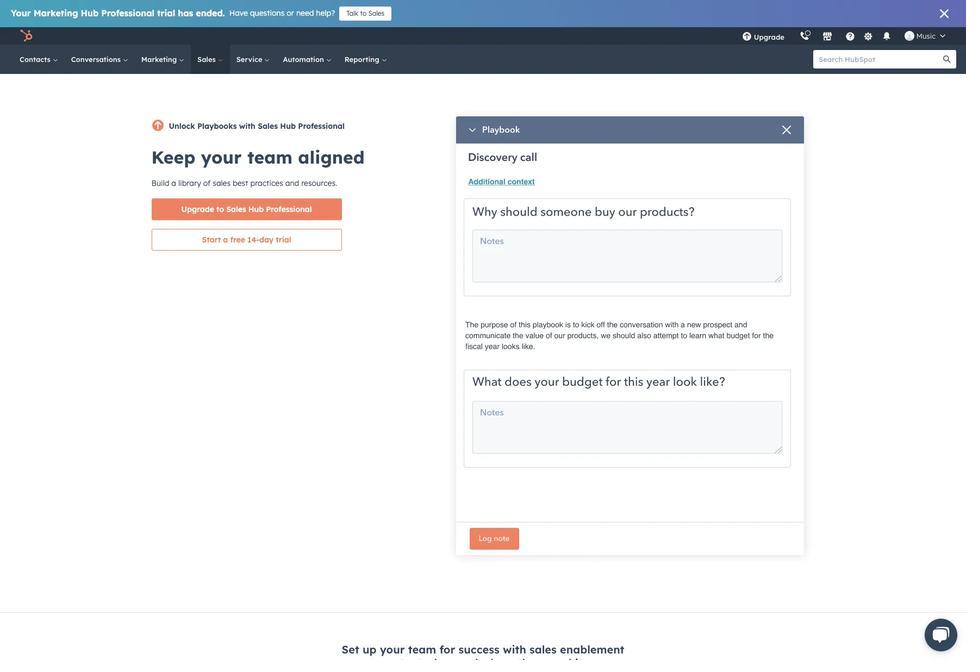 Task type: locate. For each thing, give the bounding box(es) containing it.
0 vertical spatial and
[[285, 178, 299, 188]]

hub down practices
[[248, 205, 264, 214]]

2 vertical spatial hub
[[248, 205, 264, 214]]

trial right day
[[276, 235, 291, 245]]

1 vertical spatial team
[[408, 643, 436, 657]]

with
[[239, 121, 256, 131], [503, 643, 526, 657]]

professional down practices
[[266, 205, 312, 214]]

upgrade
[[754, 33, 785, 41], [181, 205, 214, 214]]

hub up conversations
[[81, 8, 99, 18]]

talk to sales
[[347, 9, 385, 17]]

0 vertical spatial trial
[[157, 8, 175, 18]]

menu
[[735, 27, 954, 45]]

with right the playbooks
[[239, 121, 256, 131]]

Search HubSpot search field
[[814, 50, 947, 69]]

automation
[[283, 55, 326, 64]]

conversations
[[71, 55, 123, 64]]

1 vertical spatial to
[[216, 205, 224, 214]]

need
[[296, 8, 314, 18], [545, 657, 572, 660]]

upgrade image
[[742, 32, 752, 42]]

hub
[[81, 8, 99, 18], [280, 121, 296, 131], [248, 205, 264, 214]]

sales
[[213, 178, 231, 188], [530, 643, 557, 657]]

upgrade to sales hub professional link
[[151, 199, 342, 220]]

0 horizontal spatial need
[[296, 8, 314, 18]]

your up of
[[201, 146, 242, 168]]

professional up aligned
[[298, 121, 345, 131]]

professional up conversations link on the left top of page
[[101, 8, 155, 18]]

1 horizontal spatial team
[[408, 643, 436, 657]]

reporting link
[[338, 45, 394, 74]]

0 horizontal spatial your
[[201, 146, 242, 168]]

trial
[[157, 8, 175, 18], [276, 235, 291, 245]]

keep
[[151, 146, 195, 168]]

0 vertical spatial marketing
[[34, 8, 78, 18]]

to up "start"
[[216, 205, 224, 214]]

contacts
[[20, 55, 53, 64]]

practices
[[250, 178, 283, 188]]

0 horizontal spatial to
[[216, 205, 224, 214]]

and right practices
[[285, 178, 299, 188]]

sales left it.
[[530, 643, 557, 657]]

2 horizontal spatial hub
[[280, 121, 296, 131]]

a inside button
[[223, 235, 228, 245]]

and
[[285, 178, 299, 188], [458, 657, 479, 660]]

to right the talk
[[360, 9, 367, 17]]

2 vertical spatial professional
[[266, 205, 312, 214]]

marketplaces image
[[823, 32, 833, 42]]

trial left has
[[157, 8, 175, 18]]

0 vertical spatial to
[[360, 9, 367, 17]]

0 horizontal spatial team
[[247, 146, 293, 168]]

sales right the talk
[[369, 9, 385, 17]]

team left for
[[408, 643, 436, 657]]

1 horizontal spatial trial
[[276, 235, 291, 245]]

upgrade down the library
[[181, 205, 214, 214]]

contacts link
[[13, 45, 65, 74]]

hubspot link
[[13, 29, 41, 42]]

1 vertical spatial your
[[380, 643, 405, 657]]

0 vertical spatial your
[[201, 146, 242, 168]]

reporting
[[345, 55, 382, 64]]

1 vertical spatial marketing
[[141, 55, 179, 64]]

0 horizontal spatial hub
[[81, 8, 99, 18]]

1 horizontal spatial a
[[223, 235, 228, 245]]

help?
[[316, 8, 335, 18]]

to
[[360, 9, 367, 17], [216, 205, 224, 214]]

need right 'or'
[[296, 8, 314, 18]]

calling icon image
[[800, 32, 810, 41]]

0 horizontal spatial marketing
[[34, 8, 78, 18]]

need left it.
[[545, 657, 572, 660]]

0 vertical spatial a
[[171, 178, 176, 188]]

1 vertical spatial sales
[[530, 643, 557, 657]]

start a free 14-day trial button
[[151, 229, 342, 251]]

menu item
[[792, 27, 795, 45]]

1 vertical spatial a
[[223, 235, 228, 245]]

hubspot image
[[20, 29, 33, 42]]

1 vertical spatial upgrade
[[181, 205, 214, 214]]

1 horizontal spatial and
[[458, 657, 479, 660]]

keep your team aligned
[[151, 146, 365, 168]]

a right build
[[171, 178, 176, 188]]

a for library
[[171, 178, 176, 188]]

and right for
[[458, 657, 479, 660]]

1 horizontal spatial upgrade
[[754, 33, 785, 41]]

hub up keep your team aligned
[[280, 121, 296, 131]]

sales right of
[[213, 178, 231, 188]]

a for free
[[223, 235, 228, 245]]

sales inside button
[[369, 9, 385, 17]]

sales up keep your team aligned
[[258, 121, 278, 131]]

0 vertical spatial team
[[247, 146, 293, 168]]

1 vertical spatial and
[[458, 657, 479, 660]]

marketing right the your
[[34, 8, 78, 18]]

with right success
[[503, 643, 526, 657]]

sales
[[369, 9, 385, 17], [197, 55, 218, 64], [258, 121, 278, 131], [226, 205, 246, 214]]

0 vertical spatial upgrade
[[754, 33, 785, 41]]

a left free
[[223, 235, 228, 245]]

0 horizontal spatial with
[[239, 121, 256, 131]]

your marketing hub professional trial has ended. have questions or need help?
[[11, 8, 335, 18]]

menu containing music
[[735, 27, 954, 45]]

1 vertical spatial trial
[[276, 235, 291, 245]]

talk to sales button
[[340, 7, 392, 21]]

1 horizontal spatial with
[[503, 643, 526, 657]]

1 vertical spatial with
[[503, 643, 526, 657]]

0 vertical spatial hub
[[81, 8, 99, 18]]

greg robinson image
[[905, 31, 915, 41]]

1 horizontal spatial to
[[360, 9, 367, 17]]

0 horizontal spatial and
[[285, 178, 299, 188]]

marketing down your marketing hub professional trial has ended. have questions or need help?
[[141, 55, 179, 64]]

1 vertical spatial professional
[[298, 121, 345, 131]]

when
[[425, 657, 454, 660]]

service link
[[230, 45, 277, 74]]

1 horizontal spatial your
[[380, 643, 405, 657]]

1 horizontal spatial need
[[545, 657, 572, 660]]

team up practices
[[247, 146, 293, 168]]

with inside set up your team for success with sales enablement content when and where they need it.
[[503, 643, 526, 657]]

0 horizontal spatial sales
[[213, 178, 231, 188]]

0 horizontal spatial upgrade
[[181, 205, 214, 214]]

to inside button
[[360, 9, 367, 17]]

marketplaces button
[[816, 27, 839, 45]]

your
[[201, 146, 242, 168], [380, 643, 405, 657]]

1 vertical spatial need
[[545, 657, 572, 660]]

your right up
[[380, 643, 405, 657]]

professional
[[101, 8, 155, 18], [298, 121, 345, 131], [266, 205, 312, 214]]

0 horizontal spatial a
[[171, 178, 176, 188]]

talk
[[347, 9, 359, 17]]

need inside your marketing hub professional trial has ended. have questions or need help?
[[296, 8, 314, 18]]

notifications image
[[882, 32, 892, 42]]

for
[[440, 643, 455, 657]]

calling icon button
[[796, 29, 814, 43]]

close image
[[940, 9, 949, 18]]

conversations link
[[65, 45, 135, 74]]

1 horizontal spatial sales
[[530, 643, 557, 657]]

0 vertical spatial need
[[296, 8, 314, 18]]

resources.
[[301, 178, 337, 188]]

upgrade right upgrade icon
[[754, 33, 785, 41]]

a
[[171, 178, 176, 188], [223, 235, 228, 245]]

ended.
[[196, 8, 225, 18]]

sales left service
[[197, 55, 218, 64]]

1 horizontal spatial hub
[[248, 205, 264, 214]]

best
[[233, 178, 248, 188]]

marketing
[[34, 8, 78, 18], [141, 55, 179, 64]]

team
[[247, 146, 293, 168], [408, 643, 436, 657]]

1 vertical spatial hub
[[280, 121, 296, 131]]

sales inside set up your team for success with sales enablement content when and where they need it.
[[530, 643, 557, 657]]



Task type: vqa. For each thing, say whether or not it's contained in the screenshot.
Reporting
yes



Task type: describe. For each thing, give the bounding box(es) containing it.
search image
[[944, 55, 951, 63]]

build a library of sales best practices and resources.
[[151, 178, 337, 188]]

chat widget region
[[908, 608, 967, 660]]

build
[[151, 178, 169, 188]]

library
[[178, 178, 201, 188]]

and inside set up your team for success with sales enablement content when and where they need it.
[[458, 657, 479, 660]]

it.
[[575, 657, 586, 660]]

notifications button
[[878, 27, 896, 45]]

to for upgrade
[[216, 205, 224, 214]]

playbooks
[[197, 121, 237, 131]]

music button
[[898, 27, 952, 45]]

set
[[342, 643, 359, 657]]

0 vertical spatial sales
[[213, 178, 231, 188]]

trial inside button
[[276, 235, 291, 245]]

they
[[518, 657, 542, 660]]

team inside set up your team for success with sales enablement content when and where they need it.
[[408, 643, 436, 657]]

1 horizontal spatial marketing
[[141, 55, 179, 64]]

automation link
[[277, 45, 338, 74]]

free
[[230, 235, 245, 245]]

set up your team for success with sales enablement content when and where they need it.
[[342, 643, 625, 660]]

upgrade for upgrade to sales hub professional
[[181, 205, 214, 214]]

0 vertical spatial with
[[239, 121, 256, 131]]

0 horizontal spatial trial
[[157, 8, 175, 18]]

success
[[459, 643, 500, 657]]

or
[[287, 8, 294, 18]]

help button
[[841, 27, 860, 45]]

start
[[202, 235, 221, 245]]

sales down best
[[226, 205, 246, 214]]

settings image
[[864, 32, 874, 42]]

help image
[[846, 32, 856, 42]]

day
[[259, 235, 274, 245]]

to for talk
[[360, 9, 367, 17]]

aligned
[[298, 146, 365, 168]]

upgrade to sales hub professional
[[181, 205, 312, 214]]

marketing link
[[135, 45, 191, 74]]

settings link
[[862, 30, 876, 42]]

unlock
[[169, 121, 195, 131]]

search button
[[938, 50, 957, 69]]

need inside set up your team for success with sales enablement content when and where they need it.
[[545, 657, 572, 660]]

of
[[203, 178, 211, 188]]

start a free 14-day trial
[[202, 235, 291, 245]]

questions
[[250, 8, 285, 18]]

your
[[11, 8, 31, 18]]

your inside set up your team for success with sales enablement content when and where they need it.
[[380, 643, 405, 657]]

0 vertical spatial professional
[[101, 8, 155, 18]]

has
[[178, 8, 193, 18]]

enablement
[[560, 643, 625, 657]]

service
[[236, 55, 265, 64]]

upgrade for upgrade
[[754, 33, 785, 41]]

sales link
[[191, 45, 230, 74]]

music
[[917, 32, 936, 40]]

14-
[[248, 235, 259, 245]]

content
[[381, 657, 422, 660]]

up
[[363, 643, 377, 657]]

have
[[229, 8, 248, 18]]

unlock playbooks with sales hub professional
[[169, 121, 345, 131]]

where
[[482, 657, 515, 660]]



